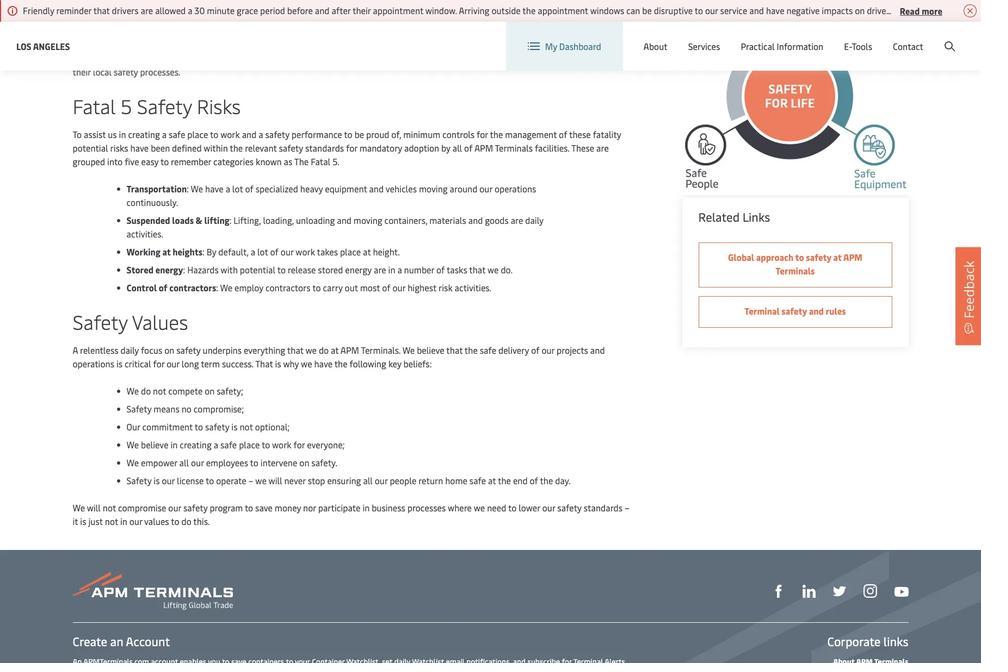 Task type: vqa. For each thing, say whether or not it's contained in the screenshot.
the out
yes



Task type: locate. For each thing, give the bounding box(es) containing it.
0 vertical spatial apm
[[475, 142, 493, 154]]

and left the vehicles
[[369, 183, 384, 195]]

means
[[154, 403, 179, 415]]

lifting,
[[234, 214, 261, 226]]

1 vertical spatial an
[[110, 634, 123, 650]]

5.
[[333, 156, 339, 168]]

do.
[[501, 264, 513, 276]]

1 horizontal spatial fatal
[[311, 156, 330, 168]]

tasks
[[447, 264, 467, 276]]

1 vertical spatial business
[[372, 502, 405, 514]]

management inside to assist us in creating a safe place to work and a safety performance to be proud of, minimum controls for the management of these fatality potential risks have been defined within the relevant safety standards for mandatory adoption by all of apm terminals facilities. these are grouped into five easy to remember categories known as the fatal 5.
[[505, 128, 557, 140]]

2 drivers from the left
[[867, 4, 894, 16]]

our inside : we have a lot of specialized heavy equipment and vehicles moving around our operations continuously.
[[480, 183, 493, 195]]

for inside a relentless daily focus on safety underpins everything that we do at apm terminals. we believe that the safe delivery of our projects and operations is critical for our long term success. that is why we have the following key beliefs:
[[153, 358, 165, 370]]

facebook image
[[772, 586, 785, 599]]

operations
[[495, 183, 536, 195], [73, 358, 114, 370]]

on
[[855, 4, 865, 16], [939, 4, 949, 16], [265, 39, 275, 51], [164, 344, 174, 356], [205, 385, 215, 397], [299, 457, 309, 469]]

safety down empower
[[127, 475, 152, 487]]

0 vertical spatial place
[[187, 128, 208, 140]]

0 horizontal spatial moving
[[354, 214, 382, 226]]

are right goods
[[511, 214, 523, 226]]

property
[[448, 39, 481, 51]]

0 horizontal spatial appointment
[[373, 4, 423, 16]]

safe right the home
[[470, 475, 486, 487]]

1 vertical spatial work
[[296, 246, 315, 258]]

in inside to assist us in creating a safe place to work and a safety performance to be proud of, minimum controls for the management of these fatality potential risks have been defined within the relevant safety standards for mandatory adoption by all of apm terminals facilities. these are grouped into five easy to remember categories known as the fatal 5.
[[119, 128, 126, 140]]

0 horizontal spatial operations
[[73, 358, 114, 370]]

management inside these standards assist all managers in delivering on our expectations to protect: our people, our property and equipment, our customers and their cargo, our business partners, and the community. they form part of an overall safety management framework for our facilities to align their local safety processes.
[[423, 52, 475, 64]]

drivers left allowed
[[112, 4, 139, 16]]

remember
[[171, 156, 211, 168]]

specialized
[[256, 183, 298, 195]]

moving inside : we have a lot of specialized heavy equipment and vehicles moving around our operations continuously.
[[419, 183, 448, 195]]

1 vertical spatial lot
[[257, 246, 268, 258]]

0 vertical spatial believe
[[417, 344, 445, 356]]

1 vertical spatial global
[[728, 252, 754, 263]]

0 horizontal spatial place
[[187, 128, 208, 140]]

and inside to assist us in creating a safe place to work and a safety performance to be proud of, minimum controls for the management of these fatality potential risks have been defined within the relevant safety standards for mandatory adoption by all of apm terminals facilities. these are grouped into five easy to remember categories known as the fatal 5.
[[242, 128, 257, 140]]

0 vertical spatial do
[[319, 344, 329, 356]]

easy
[[141, 156, 159, 168]]

2 vertical spatial standards
[[584, 502, 623, 514]]

los
[[16, 40, 31, 52]]

0 vertical spatial lot
[[232, 183, 243, 195]]

1 horizontal spatial daily
[[525, 214, 544, 226]]

loading,
[[263, 214, 294, 226]]

goods
[[485, 214, 509, 226]]

safety up the relentless
[[73, 309, 128, 335]]

our right around at top left
[[480, 183, 493, 195]]

0 horizontal spatial standards
[[98, 39, 137, 51]]

0 horizontal spatial contractors
[[169, 282, 216, 294]]

1 vertical spatial do
[[141, 385, 151, 397]]

activities. down the tasks
[[455, 282, 492, 294]]

at left heights
[[162, 246, 171, 258]]

projects
[[557, 344, 588, 356]]

materials
[[430, 214, 466, 226]]

safety;
[[217, 385, 243, 397]]

energy down heights
[[155, 264, 183, 276]]

safe up defined
[[169, 128, 185, 140]]

1 vertical spatial operations
[[73, 358, 114, 370]]

place inside to assist us in creating a safe place to work and a safety performance to be proud of, minimum controls for the management of these fatality potential risks have been defined within the relevant safety standards for mandatory adoption by all of apm terminals facilities. these are grouped into five easy to remember categories known as the fatal 5.
[[187, 128, 208, 140]]

1 vertical spatial assist
[[84, 128, 106, 140]]

place up we empower all our employees to intervene on safety.
[[239, 439, 260, 451]]

1 vertical spatial these
[[571, 142, 594, 154]]

stored energy : hazards with potential to release stored energy are in a number of tasks that we do.
[[127, 264, 513, 276]]

1 appointment from the left
[[373, 4, 423, 16]]

1 horizontal spatial do
[[181, 516, 191, 528]]

default,
[[218, 246, 249, 258]]

be left proud
[[355, 128, 364, 140]]

at left height.
[[363, 246, 371, 258]]

account down more
[[928, 32, 961, 44]]

to right need
[[508, 502, 517, 514]]

1 vertical spatial be
[[355, 128, 364, 140]]

terminals inside global approach to safety at apm terminals
[[776, 265, 815, 277]]

activities. inside : lifting, loading, unloading and moving containers, materials and goods are daily activities.
[[127, 228, 163, 240]]

youtube image
[[894, 588, 909, 597]]

0 vertical spatial be
[[642, 4, 652, 16]]

to
[[73, 128, 82, 140]]

are down the fatality
[[597, 142, 609, 154]]

and inside : we have a lot of specialized heavy equipment and vehicles moving around our operations continuously.
[[369, 183, 384, 195]]

reminder
[[56, 4, 92, 16]]

have inside : we have a lot of specialized heavy equipment and vehicles moving around our operations continuously.
[[205, 183, 224, 195]]

empower
[[141, 457, 177, 469]]

in inside these standards assist all managers in delivering on our expectations to protect: our people, our property and equipment, our customers and their cargo, our business partners, and the community. they form part of an overall safety management framework for our facilities to align their local safety processes.
[[215, 39, 222, 51]]

related links
[[699, 209, 770, 225]]

1 vertical spatial creating
[[180, 439, 212, 451]]

1 horizontal spatial standards
[[305, 142, 344, 154]]

: inside : lifting, loading, unloading and moving containers, materials and goods are daily activities.
[[229, 214, 232, 226]]

is right it
[[80, 516, 86, 528]]

2 horizontal spatial do
[[319, 344, 329, 356]]

0 horizontal spatial create
[[73, 634, 107, 650]]

apm inside global approach to safety at apm terminals
[[844, 252, 863, 263]]

all right by
[[453, 142, 462, 154]]

in
[[215, 39, 222, 51], [119, 128, 126, 140], [388, 264, 395, 276], [171, 439, 178, 451], [363, 502, 370, 514], [120, 516, 127, 528]]

0 horizontal spatial believe
[[141, 439, 169, 451]]

place
[[187, 128, 208, 140], [340, 246, 361, 258], [239, 439, 260, 451]]

1 horizontal spatial appointment
[[538, 4, 588, 16]]

business down people in the left bottom of the page
[[372, 502, 405, 514]]

0 horizontal spatial creating
[[128, 128, 160, 140]]

of inside these standards assist all managers in delivering on our expectations to protect: our people, our property and equipment, our customers and their cargo, our business partners, and the community. they form part of an overall safety management framework for our facilities to align their local safety processes.
[[346, 52, 355, 64]]

at up 'rules'
[[834, 252, 842, 263]]

heights
[[173, 246, 203, 258]]

can
[[627, 4, 640, 16]]

1 vertical spatial create
[[73, 634, 107, 650]]

not up means
[[153, 385, 166, 397]]

1 horizontal spatial moving
[[419, 183, 448, 195]]

the right controls
[[490, 128, 503, 140]]

our
[[127, 421, 140, 433]]

0 horizontal spatial energy
[[155, 264, 183, 276]]

2 energy from the left
[[345, 264, 372, 276]]

with
[[221, 264, 238, 276]]

: down heights
[[183, 264, 185, 276]]

processes
[[407, 502, 446, 514]]

moving left around at top left
[[419, 183, 448, 195]]

0 vertical spatial –
[[248, 475, 253, 487]]

standards inside to assist us in creating a safe place to work and a safety performance to be proud of, minimum controls for the management of these fatality potential risks have been defined within the relevant safety standards for mandatory adoption by all of apm terminals facilities. these are grouped into five easy to remember categories known as the fatal 5.
[[305, 142, 344, 154]]

place right "takes"
[[340, 246, 361, 258]]

the inside these standards assist all managers in delivering on our expectations to protect: our people, our property and equipment, our customers and their cargo, our business partners, and the community. they form part of an overall safety management framework for our facilities to align their local safety processes.
[[223, 52, 236, 64]]

0 vertical spatial management
[[423, 52, 475, 64]]

of right most
[[382, 282, 391, 294]]

are left allowed
[[141, 4, 153, 16]]

have left negative
[[766, 4, 785, 16]]

safe inside a relentless daily focus on safety underpins everything that we do at apm terminals. we believe that the safe delivery of our projects and operations is critical for our long term success. that is why we have the following key beliefs:
[[480, 344, 496, 356]]

believe up beliefs:
[[417, 344, 445, 356]]

0 horizontal spatial assist
[[84, 128, 106, 140]]

in left delivering
[[215, 39, 222, 51]]

contact
[[893, 40, 924, 52]]

safe left delivery
[[480, 344, 496, 356]]

0 vertical spatial creating
[[128, 128, 160, 140]]

will
[[269, 475, 282, 487], [87, 502, 101, 514]]

angeles
[[33, 40, 70, 52]]

disruptive
[[654, 4, 693, 16]]

facilities
[[550, 52, 583, 64]]

mandatory
[[360, 142, 402, 154]]

of right delivery
[[531, 344, 540, 356]]

be right 'can'
[[642, 4, 652, 16]]

end
[[513, 475, 528, 487]]

work
[[220, 128, 240, 140], [296, 246, 315, 258], [272, 439, 292, 451]]

fatal left 5
[[73, 93, 116, 119]]

of left specialized
[[245, 183, 254, 195]]

: left by
[[203, 246, 205, 258]]

a left 30 in the top of the page
[[188, 4, 192, 16]]

we down intervene
[[255, 475, 267, 487]]

framework
[[477, 52, 520, 64]]

fatal inside to assist us in creating a safe place to work and a safety performance to be proud of, minimum controls for the management of these fatality potential risks have been defined within the relevant safety standards for mandatory adoption by all of apm terminals facilities. these are grouped into five easy to remember categories known as the fatal 5.
[[311, 156, 330, 168]]

values
[[132, 309, 188, 335]]

the
[[523, 4, 536, 16], [223, 52, 236, 64], [490, 128, 503, 140], [230, 142, 243, 154], [465, 344, 478, 356], [335, 358, 348, 370], [498, 475, 511, 487], [540, 475, 553, 487]]

our commitment to safety is not optional;
[[127, 421, 290, 433]]

my dashboard
[[545, 40, 601, 52]]

1 vertical spatial daily
[[121, 344, 139, 356]]

that
[[255, 358, 273, 370]]

0 horizontal spatial these
[[73, 39, 96, 51]]

0 horizontal spatial potential
[[73, 142, 108, 154]]

around
[[450, 183, 478, 195]]

believe inside a relentless daily focus on safety underpins everything that we do at apm terminals. we believe that the safe delivery of our projects and operations is critical for our long term success. that is why we have the following key beliefs:
[[417, 344, 445, 356]]

safe
[[169, 128, 185, 140], [480, 344, 496, 356], [220, 439, 237, 451], [470, 475, 486, 487]]

in down compromise
[[120, 516, 127, 528]]

safety for safety means no compromise;
[[127, 403, 152, 415]]

and right service
[[750, 4, 764, 16]]

1 horizontal spatial operations
[[495, 183, 536, 195]]

for down equipment, in the right top of the page
[[522, 52, 533, 64]]

period
[[260, 4, 285, 16]]

2 horizontal spatial standards
[[584, 502, 623, 514]]

: lifting, loading, unloading and moving containers, materials and goods are daily activities.
[[127, 214, 544, 240]]

of left the tasks
[[436, 264, 445, 276]]

suspended
[[127, 214, 170, 226]]

0 vertical spatial global
[[771, 32, 796, 44]]

2 vertical spatial do
[[181, 516, 191, 528]]

contractors
[[169, 282, 216, 294], [266, 282, 311, 294]]

is left the critical
[[116, 358, 122, 370]]

and up relevant
[[242, 128, 257, 140]]

2 vertical spatial place
[[239, 439, 260, 451]]

moving inside : lifting, loading, unloading and moving containers, materials and goods are daily activities.
[[354, 214, 382, 226]]

2 vertical spatial apm
[[341, 344, 359, 356]]

never
[[284, 475, 306, 487]]

terminals inside to assist us in creating a safe place to work and a safety performance to be proud of, minimum controls for the management of these fatality potential risks have been defined within the relevant safety standards for mandatory adoption by all of apm terminals facilities. these are grouped into five easy to remember categories known as the fatal 5.
[[495, 142, 533, 154]]

at left terminals.
[[331, 344, 339, 356]]

these inside to assist us in creating a safe place to work and a safety performance to be proud of, minimum controls for the management of these fatality potential risks have been defined within the relevant safety standards for mandatory adoption by all of apm terminals facilities. these are grouped into five easy to remember categories known as the fatal 5.
[[571, 142, 594, 154]]

their left cargo,
[[73, 52, 91, 64]]

believe
[[417, 344, 445, 356], [141, 439, 169, 451]]

0 horizontal spatial activities.
[[127, 228, 163, 240]]

2 contractors from the left
[[266, 282, 311, 294]]

stored
[[127, 264, 154, 276]]

0 horizontal spatial terminals
[[495, 142, 533, 154]]

a relentless daily focus on safety underpins everything that we do at apm terminals. we believe that the safe delivery of our projects and operations is critical for our long term success. that is why we have the following key beliefs:
[[73, 344, 605, 370]]

believe up empower
[[141, 439, 169, 451]]

1 vertical spatial terminals
[[776, 265, 815, 277]]

1 vertical spatial activities.
[[455, 282, 492, 294]]

a down our commitment to safety is not optional; at the bottom of the page
[[214, 439, 218, 451]]

activities. down 'suspended' on the left top of the page
[[127, 228, 163, 240]]

global approach to safety at apm terminals link
[[699, 243, 892, 288]]

0 horizontal spatial be
[[355, 128, 364, 140]]

0 horizontal spatial business
[[134, 52, 167, 64]]

beliefs:
[[404, 358, 432, 370]]

safety up the this. on the left of page
[[183, 502, 208, 514]]

we empower all our employees to intervene on safety.
[[127, 457, 337, 469]]

community.
[[238, 52, 284, 64]]

1 horizontal spatial contractors
[[266, 282, 311, 294]]

0 horizontal spatial apm
[[341, 344, 359, 356]]

on up community.
[[265, 39, 275, 51]]

0 vertical spatial operations
[[495, 183, 536, 195]]

0 vertical spatial moving
[[419, 183, 448, 195]]

1 vertical spatial potential
[[240, 264, 275, 276]]

management
[[423, 52, 475, 64], [505, 128, 557, 140]]

safety
[[137, 93, 192, 119], [73, 309, 128, 335], [127, 403, 152, 415], [127, 475, 152, 487]]

we right why
[[301, 358, 312, 370]]

fill 44 link
[[833, 584, 846, 599]]

these down these
[[571, 142, 594, 154]]

windows
[[590, 4, 624, 16]]

1 horizontal spatial work
[[272, 439, 292, 451]]

2 horizontal spatial apm
[[844, 252, 863, 263]]

potential down working at heights : by default, a lot of our work takes place at height.
[[240, 264, 275, 276]]

0 vertical spatial work
[[220, 128, 240, 140]]

negative
[[787, 4, 820, 16]]

these standards assist all managers in delivering on our expectations to protect: our people, our property and equipment, our customers and their cargo, our business partners, and the community. they form part of an overall safety management framework for our facilities to align their local safety processes.
[[73, 39, 619, 78]]

stop
[[308, 475, 325, 487]]

work up intervene
[[272, 439, 292, 451]]

to inside global approach to safety at apm terminals
[[795, 252, 804, 263]]

0 vertical spatial these
[[73, 39, 96, 51]]

facilities.
[[535, 142, 570, 154]]

practical
[[741, 40, 775, 52]]

are inside : lifting, loading, unloading and moving containers, materials and goods are daily activities.
[[511, 214, 523, 226]]

links
[[884, 634, 909, 650]]

to left intervene
[[250, 457, 258, 469]]

1 horizontal spatial apm
[[475, 142, 493, 154]]

appointment up my dashboard dropdown button
[[538, 4, 588, 16]]

safety down processes.
[[137, 93, 192, 119]]

will up just
[[87, 502, 101, 514]]

we inside 'we will not compromise our safety program to save money nor participate in business processes where we need to lower our safety standards – it is just not in our values to do this.'
[[73, 502, 85, 514]]

: down hazards
[[216, 282, 218, 294]]

terminals left facilities.
[[495, 142, 533, 154]]

we inside : we have a lot of specialized heavy equipment and vehicles moving around our operations continuously.
[[191, 183, 203, 195]]

known
[[256, 156, 282, 168]]

a up been
[[162, 128, 167, 140]]

and left after
[[315, 4, 330, 16]]

working at heights : by default, a lot of our work takes place at height.
[[127, 246, 400, 258]]

0 vertical spatial potential
[[73, 142, 108, 154]]

about
[[644, 40, 668, 52]]

all
[[163, 39, 172, 51], [453, 142, 462, 154], [179, 457, 189, 469], [363, 475, 373, 487]]

– inside 'we will not compromise our safety program to save money nor participate in business processes where we need to lower our safety standards – it is just not in our values to do this.'
[[625, 502, 630, 514]]

optional;
[[255, 421, 290, 433]]

1 vertical spatial account
[[126, 634, 170, 650]]

global inside button
[[771, 32, 796, 44]]

creating down our commitment to safety is not optional; at the bottom of the page
[[180, 439, 212, 451]]

1 vertical spatial standards
[[305, 142, 344, 154]]

apm inside to assist us in creating a safe place to work and a safety performance to be proud of, minimum controls for the management of these fatality potential risks have been defined within the relevant safety standards for mandatory adoption by all of apm terminals facilities. these are grouped into five easy to remember categories known as the fatal 5.
[[475, 142, 493, 154]]

0 horizontal spatial daily
[[121, 344, 139, 356]]

adoption
[[404, 142, 439, 154]]

1 horizontal spatial an
[[357, 52, 366, 64]]

0 vertical spatial an
[[357, 52, 366, 64]]

moving up height.
[[354, 214, 382, 226]]

1 horizontal spatial terminals
[[776, 265, 815, 277]]

operations down the relentless
[[73, 358, 114, 370]]

our up they
[[277, 39, 290, 51]]

daily right goods
[[525, 214, 544, 226]]

are down height.
[[374, 264, 386, 276]]

to left "save"
[[245, 502, 253, 514]]

a
[[188, 4, 192, 16], [162, 128, 167, 140], [259, 128, 263, 140], [226, 183, 230, 195], [251, 246, 255, 258], [397, 264, 402, 276], [214, 439, 218, 451]]

0 horizontal spatial drivers
[[112, 4, 139, 16]]

tools
[[852, 40, 872, 52]]

1 horizontal spatial be
[[642, 4, 652, 16]]

daily inside : lifting, loading, unloading and moving containers, materials and goods are daily activities.
[[525, 214, 544, 226]]

us
[[108, 128, 117, 140]]

corporate links
[[827, 634, 909, 650]]

0 horizontal spatial account
[[126, 634, 170, 650]]

1 vertical spatial moving
[[354, 214, 382, 226]]

: we have a lot of specialized heavy equipment and vehicles moving around our operations continuously.
[[127, 183, 536, 208]]

1 horizontal spatial global
[[771, 32, 796, 44]]

1 horizontal spatial energy
[[345, 264, 372, 276]]

do inside a relentless daily focus on safety underpins everything that we do at apm terminals. we believe that the safe delivery of our projects and operations is critical for our long term success. that is why we have the following key beliefs:
[[319, 344, 329, 356]]

1 vertical spatial management
[[505, 128, 557, 140]]

1 horizontal spatial believe
[[417, 344, 445, 356]]

1 horizontal spatial business
[[372, 502, 405, 514]]

1 vertical spatial will
[[87, 502, 101, 514]]

0 horizontal spatial management
[[423, 52, 475, 64]]

performance
[[292, 128, 342, 140]]

global
[[771, 32, 796, 44], [728, 252, 754, 263]]

delivery
[[498, 344, 529, 356]]

local
[[93, 66, 112, 78]]

0 vertical spatial terminals
[[495, 142, 533, 154]]

global inside global approach to safety at apm terminals
[[728, 252, 754, 263]]

not right just
[[105, 516, 118, 528]]

1 drivers from the left
[[112, 4, 139, 16]]

are inside to assist us in creating a safe place to work and a safety performance to be proud of, minimum controls for the management of these fatality potential risks have been defined within the relevant safety standards for mandatory adoption by all of apm terminals facilities. these are grouped into five easy to remember categories known as the fatal 5.
[[597, 142, 609, 154]]

have right why
[[314, 358, 333, 370]]

0 vertical spatial activities.
[[127, 228, 163, 240]]

grouped
[[73, 156, 105, 168]]

fatal
[[73, 93, 116, 119], [311, 156, 330, 168]]

an
[[357, 52, 366, 64], [110, 634, 123, 650]]

global for global menu
[[771, 32, 796, 44]]

1 vertical spatial place
[[340, 246, 361, 258]]

standards inside these standards assist all managers in delivering on our expectations to protect: our people, our property and equipment, our customers and their cargo, our business partners, and the community. they form part of an overall safety management framework for our facilities to align their local safety processes.
[[98, 39, 137, 51]]

0 horizontal spatial global
[[728, 252, 754, 263]]

at
[[162, 246, 171, 258], [363, 246, 371, 258], [834, 252, 842, 263], [331, 344, 339, 356], [488, 475, 496, 487]]

safety up relevant
[[265, 128, 290, 140]]

1 horizontal spatial account
[[928, 32, 961, 44]]

0 vertical spatial business
[[134, 52, 167, 64]]

0 vertical spatial daily
[[525, 214, 544, 226]]

their left local
[[73, 66, 91, 78]]

close alert image
[[964, 4, 977, 17]]

1 horizontal spatial drivers
[[867, 4, 894, 16]]

vehicles
[[386, 183, 417, 195]]

contact button
[[893, 22, 924, 71]]

and down : we have a lot of specialized heavy equipment and vehicles moving around our operations continuously.
[[337, 214, 352, 226]]



Task type: describe. For each thing, give the bounding box(es) containing it.
control
[[127, 282, 157, 294]]

our down equipment, in the right top of the page
[[535, 52, 548, 64]]

of down the loading,
[[270, 246, 279, 258]]

for left mandatory
[[346, 142, 357, 154]]

return
[[419, 475, 443, 487]]

to right the "license"
[[206, 475, 214, 487]]

apm terminals approach to safety image
[[682, 0, 909, 195]]

arrive
[[914, 4, 937, 16]]

2 vertical spatial their
[[73, 66, 91, 78]]

our right people,
[[433, 39, 446, 51]]

1 horizontal spatial activities.
[[455, 282, 492, 294]]

on up 'compromise;'
[[205, 385, 215, 397]]

after
[[332, 4, 351, 16]]

our left "highest"
[[393, 282, 406, 294]]

instagram image
[[863, 585, 877, 599]]

containers,
[[385, 214, 427, 226]]

release
[[288, 264, 316, 276]]

0 horizontal spatial fatal
[[73, 93, 116, 119]]

most
[[360, 282, 380, 294]]

the right outside
[[523, 4, 536, 16]]

to down safety means no compromise;
[[195, 421, 203, 433]]

impacts
[[822, 4, 853, 16]]

0 vertical spatial their
[[353, 4, 371, 16]]

of inside : we have a lot of specialized heavy equipment and vehicles moving around our operations continuously.
[[245, 183, 254, 195]]

business inside these standards assist all managers in delivering on our expectations to protect: our people, our property and equipment, our customers and their cargo, our business partners, and the community. they form part of an overall safety management framework for our facilities to align their local safety processes.
[[134, 52, 167, 64]]

operations inside : we have a lot of specialized heavy equipment and vehicles moving around our operations continuously.
[[495, 183, 536, 195]]

work inside to assist us in creating a safe place to work and a safety performance to be proud of, minimum controls for the management of these fatality potential risks have been defined within the relevant safety standards for mandatory adoption by all of apm terminals facilities. these are grouped into five easy to remember categories known as the fatal 5.
[[220, 128, 240, 140]]

following
[[350, 358, 386, 370]]

to right the values
[[171, 516, 179, 528]]

potential inside to assist us in creating a safe place to work and a safety performance to be proud of, minimum controls for the management of these fatality potential risks have been defined within the relevant safety standards for mandatory adoption by all of apm terminals facilities. these are grouped into five easy to remember categories known as the fatal 5.
[[73, 142, 108, 154]]

more
[[922, 5, 943, 17]]

safety for safety is our license to operate – we will never stop ensuring all our people return home safe at the end of the day.
[[127, 475, 152, 487]]

on left safety.
[[299, 457, 309, 469]]

we inside 'we will not compromise our safety program to save money nor participate in business processes where we need to lower our safety standards – it is just not in our values to do this.'
[[474, 502, 485, 514]]

assist inside these standards assist all managers in delivering on our expectations to protect: our people, our property and equipment, our customers and their cargo, our business partners, and the community. they form part of an overall safety management framework for our facilities to align their local safety processes.
[[139, 39, 161, 51]]

on inside these standards assist all managers in delivering on our expectations to protect: our people, our property and equipment, our customers and their cargo, our business partners, and the community. they form part of an overall safety management framework for our facilities to align their local safety processes.
[[265, 39, 275, 51]]

/
[[896, 32, 899, 44]]

of left these
[[559, 128, 567, 140]]

these inside these standards assist all managers in delivering on our expectations to protect: our people, our property and equipment, our customers and their cargo, our business partners, and the community. they form part of an overall safety management framework for our facilities to align their local safety processes.
[[73, 39, 96, 51]]

is left why
[[275, 358, 281, 370]]

to down customers
[[585, 52, 593, 64]]

safety right local
[[114, 66, 138, 78]]

where
[[448, 502, 472, 514]]

our up release
[[281, 246, 294, 258]]

compete
[[168, 385, 203, 397]]

of inside a relentless daily focus on safety underpins everything that we do at apm terminals. we believe that the safe delivery of our projects and operations is critical for our long term success. that is why we have the following key beliefs:
[[531, 344, 540, 356]]

assist inside to assist us in creating a safe place to work and a safety performance to be proud of, minimum controls for the management of these fatality potential risks have been defined within the relevant safety standards for mandatory adoption by all of apm terminals facilities. these are grouped into five easy to remember categories known as the fatal 5.
[[84, 128, 106, 140]]

at inside a relentless daily focus on safety underpins everything that we do at apm terminals. we believe that the safe delivery of our projects and operations is critical for our long term success. that is why we have the following key beliefs:
[[331, 344, 339, 356]]

2 horizontal spatial place
[[340, 246, 361, 258]]

out
[[345, 282, 358, 294]]

arriving
[[459, 4, 490, 16]]

key
[[388, 358, 401, 370]]

we left empower
[[127, 457, 139, 469]]

safe inside to assist us in creating a safe place to work and a safety performance to be proud of, minimum controls for the management of these fatality potential risks have been defined within the relevant safety standards for mandatory adoption by all of apm terminals facilities. these are grouped into five easy to remember categories known as the fatal 5.
[[169, 128, 185, 140]]

minimum
[[403, 128, 440, 140]]

it
[[73, 516, 78, 528]]

for left everyone;
[[294, 439, 305, 451]]

feedback button
[[956, 248, 981, 346]]

have inside to assist us in creating a safe place to work and a safety performance to be proud of, minimum controls for the management of these fatality potential risks have been defined within the relevant safety standards for mandatory adoption by all of apm terminals facilities. these are grouped into five easy to remember categories known as the fatal 5.
[[130, 142, 149, 154]]

lot inside : we have a lot of specialized heavy equipment and vehicles moving around our operations continuously.
[[232, 183, 243, 195]]

our down compromise
[[129, 516, 142, 528]]

our left people in the left bottom of the page
[[375, 475, 388, 487]]

nor
[[303, 502, 316, 514]]

2 appointment from the left
[[538, 4, 588, 16]]

in down commitment
[[171, 439, 178, 451]]

our up the "license"
[[191, 457, 204, 469]]

30
[[194, 4, 205, 16]]

who
[[896, 4, 912, 16]]

creating inside to assist us in creating a safe place to work and a safety performance to be proud of, minimum controls for the management of these fatality potential risks have been defined within the relevant safety standards for mandatory adoption by all of apm terminals facilities. these are grouped into five easy to remember categories known as the fatal 5.
[[128, 128, 160, 140]]

to right disruptive
[[695, 4, 703, 16]]

of,
[[391, 128, 401, 140]]

1 contractors from the left
[[169, 282, 216, 294]]

been
[[151, 142, 170, 154]]

safety down day.
[[557, 502, 582, 514]]

and up align at the top of the page
[[605, 39, 619, 51]]

to up within
[[210, 128, 218, 140]]

all up the "license"
[[179, 457, 189, 469]]

of right "control"
[[159, 282, 167, 294]]

risks
[[110, 142, 128, 154]]

our up the values
[[168, 502, 181, 514]]

linkedin__x28_alt_x29__3_ link
[[802, 584, 816, 599]]

we right everything
[[306, 344, 317, 356]]

compromise;
[[194, 403, 244, 415]]

the
[[294, 156, 309, 168]]

in down height.
[[388, 264, 395, 276]]

and left 'rules'
[[809, 305, 824, 317]]

our left 'long' at the left bottom
[[167, 358, 180, 370]]

of down controls
[[464, 142, 473, 154]]

on left time.
[[939, 4, 949, 16]]

practical information
[[741, 40, 824, 52]]

safety up "as"
[[279, 142, 303, 154]]

control of contractors : we employ contractors to carry out most of our highest risk activities.
[[127, 282, 492, 294]]

save
[[255, 502, 273, 514]]

our right lower
[[542, 502, 555, 514]]

to down been
[[160, 156, 169, 168]]

people,
[[402, 39, 431, 51]]

0 horizontal spatial –
[[248, 475, 253, 487]]

not up just
[[103, 502, 116, 514]]

our up overall
[[387, 39, 400, 51]]

stored
[[318, 264, 343, 276]]

operations inside a relentless daily focus on safety underpins everything that we do at apm terminals. we believe that the safe delivery of our projects and operations is critical for our long term success. that is why we have the following key beliefs:
[[73, 358, 114, 370]]

people
[[390, 475, 417, 487]]

1 energy from the left
[[155, 264, 183, 276]]

we down our
[[127, 439, 139, 451]]

grace
[[237, 4, 258, 16]]

: inside : we have a lot of specialized heavy equipment and vehicles moving around our operations continuously.
[[187, 183, 189, 195]]

1 horizontal spatial create
[[901, 32, 927, 44]]

the left delivery
[[465, 344, 478, 356]]

0 vertical spatial will
[[269, 475, 282, 487]]

linkedin image
[[802, 586, 816, 599]]

window.
[[425, 4, 457, 16]]

1 horizontal spatial creating
[[180, 439, 212, 451]]

daily inside a relentless daily focus on safety underpins everything that we do at apm terminals. we believe that the safe delivery of our projects and operations is critical for our long term success. that is why we have the following key beliefs:
[[121, 344, 139, 356]]

to down optional;
[[262, 439, 270, 451]]

to left release
[[277, 264, 286, 276]]

2 vertical spatial work
[[272, 439, 292, 451]]

do inside 'we will not compromise our safety program to save money nor participate in business processes where we need to lower our safety standards – it is just not in our values to do this.'
[[181, 516, 191, 528]]

employ
[[235, 282, 263, 294]]

2 horizontal spatial work
[[296, 246, 315, 258]]

relentless
[[80, 344, 118, 356]]

a inside : we have a lot of specialized heavy equipment and vehicles moving around our operations continuously.
[[226, 183, 230, 195]]

defined
[[172, 142, 202, 154]]

the left end
[[498, 475, 511, 487]]

time.
[[951, 4, 970, 16]]

values
[[144, 516, 169, 528]]

our left projects
[[542, 344, 555, 356]]

in right participate
[[363, 502, 370, 514]]

license
[[177, 475, 204, 487]]

1 vertical spatial believe
[[141, 439, 169, 451]]

1 vertical spatial their
[[73, 52, 91, 64]]

practical information button
[[741, 22, 824, 71]]

just
[[88, 516, 103, 528]]

we down the critical
[[127, 385, 139, 397]]

processes.
[[140, 66, 180, 78]]

a up relevant
[[259, 128, 263, 140]]

twitter image
[[833, 586, 846, 599]]

we will not compromise our safety program to save money nor participate in business processes where we need to lower our safety standards – it is just not in our values to do this.
[[73, 502, 630, 528]]

all inside these standards assist all managers in delivering on our expectations to protect: our people, our property and equipment, our customers and their cargo, our business partners, and the community. they form part of an overall safety management framework for our facilities to align their local safety processes.
[[163, 39, 172, 51]]

they
[[286, 52, 304, 64]]

login
[[873, 32, 894, 44]]

transportation
[[127, 183, 187, 195]]

global approach to safety at apm terminals
[[728, 252, 863, 277]]

commitment
[[142, 421, 193, 433]]

is down empower
[[154, 475, 160, 487]]

the left following
[[335, 358, 348, 370]]

hazards
[[187, 264, 219, 276]]

we left do.
[[488, 264, 499, 276]]

risks
[[197, 93, 241, 119]]

login / create account link
[[852, 22, 961, 54]]

1 horizontal spatial place
[[239, 439, 260, 451]]

on inside a relentless daily focus on safety underpins everything that we do at apm terminals. we believe that the safe delivery of our projects and operations is critical for our long term success. that is why we have the following key beliefs:
[[164, 344, 174, 356]]

a right "default,"
[[251, 246, 255, 258]]

our down empower
[[162, 475, 175, 487]]

switch location
[[675, 32, 737, 44]]

apmt footer logo image
[[73, 573, 233, 611]]

a left number in the top left of the page
[[397, 264, 402, 276]]

our right cargo,
[[119, 52, 131, 64]]

feedback
[[960, 261, 978, 319]]

employees
[[206, 457, 248, 469]]

for inside these standards assist all managers in delivering on our expectations to protect: our people, our property and equipment, our customers and their cargo, our business partners, and the community. they form part of an overall safety management framework for our facilities to align their local safety processes.
[[522, 52, 533, 64]]

to up part
[[344, 39, 352, 51]]

we inside a relentless daily focus on safety underpins everything that we do at apm terminals. we believe that the safe delivery of our projects and operations is critical for our long term success. that is why we have the following key beliefs:
[[403, 344, 415, 356]]

safety inside terminal safety and rules link
[[782, 305, 807, 317]]

our left service
[[705, 4, 718, 16]]

1 horizontal spatial potential
[[240, 264, 275, 276]]

and inside a relentless daily focus on safety underpins everything that we do at apm terminals. we believe that the safe delivery of our projects and operations is critical for our long term success. that is why we have the following key beliefs:
[[590, 344, 605, 356]]

menu
[[799, 32, 821, 44]]

standards inside 'we will not compromise our safety program to save money nor participate in business processes where we need to lower our safety standards – it is just not in our values to do this.'
[[584, 502, 623, 514]]

the up 'categories'
[[230, 142, 243, 154]]

at inside global approach to safety at apm terminals
[[834, 252, 842, 263]]

global for global approach to safety at apm terminals
[[728, 252, 754, 263]]

the left day.
[[540, 475, 553, 487]]

to left carry
[[313, 282, 321, 294]]

0 horizontal spatial do
[[141, 385, 151, 397]]

will inside 'we will not compromise our safety program to save money nor participate in business processes where we need to lower our safety standards – it is just not in our values to do this.'
[[87, 502, 101, 514]]

home
[[445, 475, 467, 487]]

and down managers
[[207, 52, 221, 64]]

read more
[[900, 5, 943, 17]]

not up we believe in creating a safe place to work for everyone;
[[240, 421, 253, 433]]

to left proud
[[344, 128, 352, 140]]

is inside 'we will not compromise our safety program to save money nor participate in business processes where we need to lower our safety standards – it is just not in our values to do this.'
[[80, 516, 86, 528]]

expectations
[[292, 39, 342, 51]]

5
[[121, 93, 132, 119]]

day.
[[555, 475, 571, 487]]

be inside to assist us in creating a safe place to work and a safety performance to be proud of, minimum controls for the management of these fatality potential risks have been defined within the relevant safety standards for mandatory adoption by all of apm terminals facilities. these are grouped into five easy to remember categories known as the fatal 5.
[[355, 128, 364, 140]]

is up we believe in creating a safe place to work for everyone;
[[231, 421, 238, 433]]

as
[[284, 156, 292, 168]]

fatal 5 safety risks
[[73, 93, 241, 119]]

business inside 'we will not compromise our safety program to save money nor participate in business processes where we need to lower our safety standards – it is just not in our values to do this.'
[[372, 502, 405, 514]]

safety down 'compromise;'
[[205, 421, 229, 433]]

cargo,
[[93, 52, 116, 64]]

all right ensuring
[[363, 475, 373, 487]]

safety inside global approach to safety at apm terminals
[[806, 252, 832, 263]]

our up facilities
[[546, 39, 559, 51]]

safety means no compromise;
[[127, 403, 244, 415]]

an inside these standards assist all managers in delivering on our expectations to protect: our people, our property and equipment, our customers and their cargo, our business partners, and the community. they form part of an overall safety management framework for our facilities to align their local safety processes.
[[357, 52, 366, 64]]

all inside to assist us in creating a safe place to work and a safety performance to be proud of, minimum controls for the management of these fatality potential risks have been defined within the relevant safety standards for mandatory adoption by all of apm terminals facilities. these are grouped into five easy to remember categories known as the fatal 5.
[[453, 142, 462, 154]]

need
[[487, 502, 506, 514]]

have inside a relentless daily focus on safety underpins everything that we do at apm terminals. we believe that the safe delivery of our projects and operations is critical for our long term success. that is why we have the following key beliefs:
[[314, 358, 333, 370]]

safety for safety values
[[73, 309, 128, 335]]

we do not compete on safety;
[[127, 385, 243, 397]]

on right the impacts
[[855, 4, 865, 16]]

switch
[[675, 32, 701, 44]]

terminal safety and rules
[[745, 305, 846, 317]]

and left goods
[[468, 214, 483, 226]]

apm inside a relentless daily focus on safety underpins everything that we do at apm terminals. we believe that the safe delivery of our projects and operations is critical for our long term success. that is why we have the following key beliefs:
[[341, 344, 359, 356]]

delivering
[[224, 39, 263, 51]]

for right controls
[[477, 128, 488, 140]]

safety inside a relentless daily focus on safety underpins everything that we do at apm terminals. we believe that the safe delivery of our projects and operations is critical for our long term success. that is why we have the following key beliefs:
[[176, 344, 201, 356]]

of right end
[[530, 475, 538, 487]]

safe up employees
[[220, 439, 237, 451]]

approach
[[756, 252, 794, 263]]

these
[[569, 128, 591, 140]]

long
[[182, 358, 199, 370]]

term
[[201, 358, 220, 370]]



